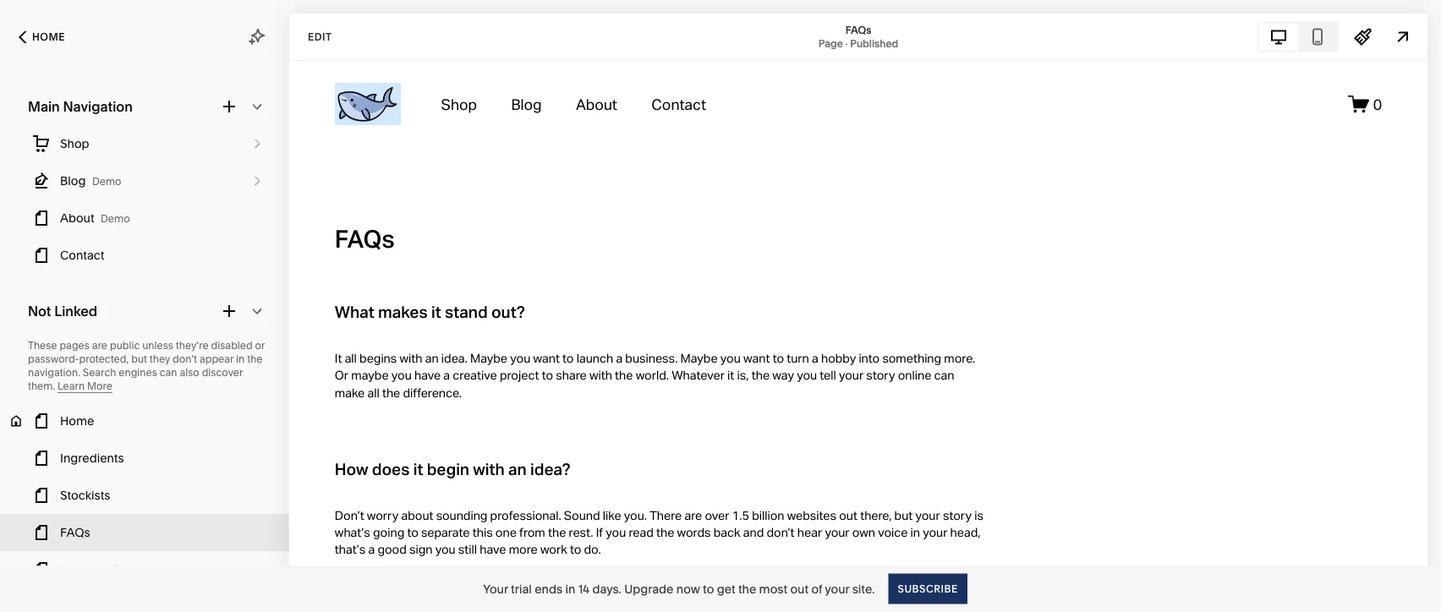 Task type: vqa. For each thing, say whether or not it's contained in the screenshot.
site.
yes



Task type: describe. For each thing, give the bounding box(es) containing it.
also
[[180, 367, 199, 379]]

published
[[850, 37, 899, 49]]

shipping
[[60, 563, 110, 577]]

to
[[703, 582, 714, 596]]

ends
[[535, 582, 563, 596]]

trial
[[511, 582, 532, 596]]

get
[[717, 582, 736, 596]]

2 home button from the top
[[0, 403, 289, 440]]

are
[[92, 340, 107, 352]]

not linked
[[28, 303, 97, 319]]

more
[[87, 380, 112, 393]]

ingredients button
[[0, 440, 289, 477]]

page
[[819, 37, 843, 49]]

of
[[812, 582, 822, 596]]

linked
[[54, 303, 97, 319]]

public
[[110, 340, 140, 352]]

demo for about
[[101, 213, 130, 225]]

most
[[759, 582, 788, 596]]

main navigation
[[28, 98, 133, 115]]

learn
[[58, 380, 85, 393]]

blog demo
[[60, 174, 121, 188]]

1 home button from the top
[[0, 19, 84, 56]]

1 horizontal spatial in
[[565, 582, 575, 596]]

engines
[[119, 367, 157, 379]]

0 vertical spatial home
[[32, 31, 65, 43]]

edit button
[[297, 21, 343, 52]]

your trial ends in 14 days. upgrade now to get the most out of your site.
[[483, 582, 875, 596]]

search
[[83, 367, 116, 379]]

blog
[[60, 174, 86, 188]]

contact button
[[0, 237, 289, 274]]

ingredients
[[60, 451, 124, 466]]

site.
[[852, 582, 875, 596]]

shop button
[[0, 125, 289, 162]]

unless
[[142, 340, 173, 352]]

pages
[[60, 340, 90, 352]]

shipping  & returns demo
[[60, 563, 202, 577]]

not
[[28, 303, 51, 319]]

can
[[160, 367, 177, 379]]

edit
[[308, 30, 332, 43]]

they're
[[176, 340, 209, 352]]

about demo
[[60, 211, 130, 225]]

they
[[150, 353, 170, 365]]

the inside these pages are public unless they're disabled or password-protected, but they don't appear in the navigation. search engines can also discover them.
[[247, 353, 263, 365]]

them.
[[28, 380, 55, 393]]



Task type: locate. For each thing, give the bounding box(es) containing it.
navigation.
[[28, 367, 80, 379]]

faqs inside button
[[60, 526, 90, 540]]

returns
[[124, 563, 167, 577]]

demo right blog
[[92, 176, 121, 188]]

disabled
[[211, 340, 253, 352]]

your
[[483, 582, 508, 596]]

demo for blog
[[92, 176, 121, 188]]

these pages are public unless they're disabled or password-protected, but they don't appear in the navigation. search engines can also discover them.
[[28, 340, 265, 393]]

main
[[28, 98, 60, 115]]

faqs
[[846, 24, 872, 36], [60, 526, 90, 540]]

faqs up ·
[[846, 24, 872, 36]]

home up the main
[[32, 31, 65, 43]]

1 vertical spatial the
[[738, 582, 756, 596]]

faqs button
[[0, 514, 289, 552]]

learn more link
[[58, 380, 112, 393]]

demo
[[92, 176, 121, 188], [101, 213, 130, 225], [173, 565, 202, 577]]

upgrade
[[624, 582, 674, 596]]

shop
[[60, 137, 89, 151]]

home button down the engines
[[0, 403, 289, 440]]

days.
[[592, 582, 622, 596]]

but
[[131, 353, 147, 365]]

demo right returns
[[173, 565, 202, 577]]

demo inside shipping  & returns demo
[[173, 565, 202, 577]]

in left 14 at the left bottom of page
[[565, 582, 575, 596]]

home button up the main
[[0, 19, 84, 56]]

faqs inside faqs page · published
[[846, 24, 872, 36]]

faqs for faqs
[[60, 526, 90, 540]]

demo inside blog demo
[[92, 176, 121, 188]]

stockists button
[[0, 477, 289, 514]]

about
[[60, 211, 94, 225]]

0 horizontal spatial faqs
[[60, 526, 90, 540]]

0 horizontal spatial the
[[247, 353, 263, 365]]

the right get on the bottom of page
[[738, 582, 756, 596]]

0 horizontal spatial in
[[236, 353, 245, 365]]

the down "or"
[[247, 353, 263, 365]]

home down learn more link
[[60, 414, 94, 428]]

tab list
[[1260, 23, 1337, 50]]

0 vertical spatial the
[[247, 353, 263, 365]]

discover
[[202, 367, 243, 379]]

navigation
[[63, 98, 133, 115]]

1 horizontal spatial the
[[738, 582, 756, 596]]

1 vertical spatial home button
[[0, 403, 289, 440]]

these
[[28, 340, 57, 352]]

stockists
[[60, 489, 110, 503]]

home button
[[0, 19, 84, 56], [0, 403, 289, 440]]

·
[[846, 37, 848, 49]]

contact
[[60, 248, 104, 263]]

don't
[[173, 353, 197, 365]]

0 vertical spatial demo
[[92, 176, 121, 188]]

1 horizontal spatial faqs
[[846, 24, 872, 36]]

faqs page · published
[[819, 24, 899, 49]]

learn more
[[58, 380, 112, 393]]

2 vertical spatial demo
[[173, 565, 202, 577]]

0 vertical spatial in
[[236, 353, 245, 365]]

your
[[825, 582, 850, 596]]

0 vertical spatial faqs
[[846, 24, 872, 36]]

1 vertical spatial home
[[60, 414, 94, 428]]

0 vertical spatial home button
[[0, 19, 84, 56]]

1 vertical spatial in
[[565, 582, 575, 596]]

or
[[255, 340, 265, 352]]

&
[[113, 563, 121, 577]]

out
[[790, 582, 809, 596]]

now
[[677, 582, 700, 596]]

the
[[247, 353, 263, 365], [738, 582, 756, 596]]

faqs up shipping
[[60, 526, 90, 540]]

home
[[32, 31, 65, 43], [60, 414, 94, 428]]

demo right about
[[101, 213, 130, 225]]

demo inside about demo
[[101, 213, 130, 225]]

faqs for faqs page · published
[[846, 24, 872, 36]]

in
[[236, 353, 245, 365], [565, 582, 575, 596]]

subscribe button
[[889, 574, 968, 604]]

14
[[578, 582, 590, 596]]

in inside these pages are public unless they're disabled or password-protected, but they don't appear in the navigation. search engines can also discover them.
[[236, 353, 245, 365]]

protected,
[[79, 353, 129, 365]]

1 vertical spatial demo
[[101, 213, 130, 225]]

appear
[[200, 353, 234, 365]]

password-
[[28, 353, 79, 365]]

1 vertical spatial faqs
[[60, 526, 90, 540]]

in down disabled
[[236, 353, 245, 365]]

subscribe
[[898, 583, 958, 595]]



